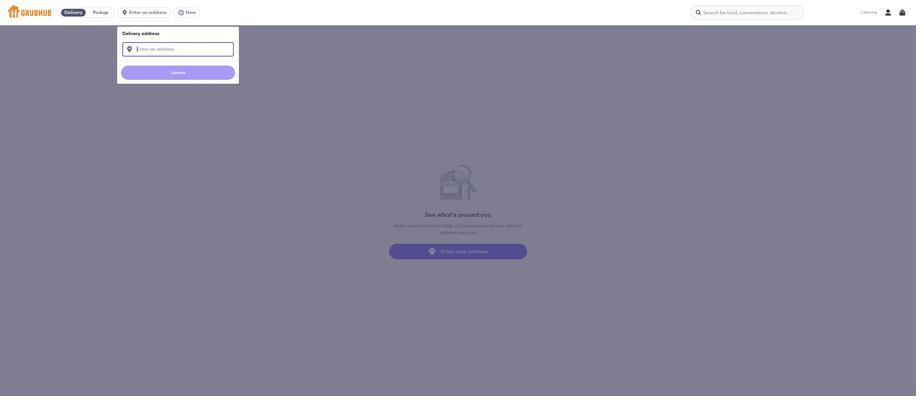 Task type: describe. For each thing, give the bounding box(es) containing it.
delivery for delivery
[[64, 10, 82, 15]]

now
[[186, 10, 196, 15]]

share your location to help us find restaurants and delivery options near you
[[394, 223, 522, 235]]

what's
[[437, 211, 457, 219]]

delivery address
[[122, 31, 159, 36]]

enter an address button
[[117, 7, 174, 18]]

enter your address
[[441, 248, 488, 254]]

delivery for delivery address
[[122, 31, 140, 36]]

pickup button
[[87, 7, 114, 18]]

2 svg image from the left
[[695, 9, 702, 16]]

you inside share your location to help us find restaurants and delivery options near you
[[468, 230, 476, 235]]

1 vertical spatial address
[[141, 31, 159, 36]]

enter your address button
[[389, 244, 527, 259]]

your for share
[[408, 223, 417, 229]]

restaurants
[[469, 223, 494, 229]]

near
[[457, 230, 467, 235]]

now button
[[174, 7, 203, 18]]

delivery button
[[60, 7, 87, 18]]

address for enter an address
[[149, 10, 167, 15]]

us
[[454, 223, 459, 229]]

svg image inside now 'button'
[[178, 9, 184, 16]]

update button
[[121, 65, 235, 80]]

catering button
[[856, 5, 882, 20]]

delivery
[[505, 223, 522, 229]]

enter an address
[[129, 10, 167, 15]]



Task type: vqa. For each thing, say whether or not it's contained in the screenshot.
catering button
yes



Task type: locate. For each thing, give the bounding box(es) containing it.
delivery inside button
[[64, 10, 82, 15]]

0 horizontal spatial your
[[408, 223, 417, 229]]

find
[[460, 223, 468, 229]]

address down restaurants
[[468, 248, 488, 254]]

your right share
[[408, 223, 417, 229]]

Enter an address search field
[[122, 42, 234, 56]]

enter
[[129, 10, 141, 15], [441, 248, 454, 254]]

svg image
[[899, 9, 906, 17], [121, 9, 128, 16], [126, 45, 133, 53]]

0 vertical spatial delivery
[[64, 10, 82, 15]]

0 vertical spatial enter
[[129, 10, 141, 15]]

1 horizontal spatial delivery
[[122, 31, 140, 36]]

to
[[437, 223, 442, 229]]

around
[[458, 211, 479, 219]]

address for enter your address
[[468, 248, 488, 254]]

an
[[142, 10, 148, 15]]

1 svg image from the left
[[178, 9, 184, 16]]

0 vertical spatial your
[[408, 223, 417, 229]]

1 horizontal spatial enter
[[441, 248, 454, 254]]

0 horizontal spatial enter
[[129, 10, 141, 15]]

your for enter
[[455, 248, 467, 254]]

delivery
[[64, 10, 82, 15], [122, 31, 140, 36]]

1 vertical spatial enter
[[441, 248, 454, 254]]

position icon image
[[428, 247, 437, 256]]

0 vertical spatial you
[[481, 211, 491, 219]]

catering
[[860, 10, 877, 15]]

you up restaurants
[[481, 211, 491, 219]]

and
[[496, 223, 504, 229]]

2 vertical spatial address
[[468, 248, 488, 254]]

svg image inside enter an address button
[[121, 9, 128, 16]]

see
[[425, 211, 436, 219]]

delivery down enter an address button on the top of page
[[122, 31, 140, 36]]

0 vertical spatial address
[[149, 10, 167, 15]]

share
[[394, 223, 407, 229]]

delivery left pickup
[[64, 10, 82, 15]]

your
[[408, 223, 417, 229], [455, 248, 467, 254]]

enter left an at the top
[[129, 10, 141, 15]]

svg image
[[178, 9, 184, 16], [695, 9, 702, 16]]

help
[[443, 223, 453, 229]]

0 horizontal spatial svg image
[[178, 9, 184, 16]]

1 vertical spatial your
[[455, 248, 467, 254]]

update
[[171, 70, 185, 75]]

enter for enter an address
[[129, 10, 141, 15]]

pickup
[[93, 10, 108, 15]]

1 horizontal spatial svg image
[[695, 9, 702, 16]]

your inside button
[[455, 248, 467, 254]]

enter inside main navigation navigation
[[129, 10, 141, 15]]

see what's around you
[[425, 211, 491, 219]]

enter right position icon
[[441, 248, 454, 254]]

1 horizontal spatial your
[[455, 248, 467, 254]]

your down near
[[455, 248, 467, 254]]

options
[[440, 230, 456, 235]]

0 horizontal spatial you
[[468, 230, 476, 235]]

main navigation navigation
[[0, 0, 916, 396]]

your inside share your location to help us find restaurants and delivery options near you
[[408, 223, 417, 229]]

enter for enter your address
[[441, 248, 454, 254]]

you right near
[[468, 230, 476, 235]]

address down enter an address
[[141, 31, 159, 36]]

1 horizontal spatial you
[[481, 211, 491, 219]]

0 horizontal spatial delivery
[[64, 10, 82, 15]]

1 vertical spatial delivery
[[122, 31, 140, 36]]

address
[[149, 10, 167, 15], [141, 31, 159, 36], [468, 248, 488, 254]]

you
[[481, 211, 491, 219], [468, 230, 476, 235]]

location
[[418, 223, 436, 229]]

1 vertical spatial you
[[468, 230, 476, 235]]

address right an at the top
[[149, 10, 167, 15]]



